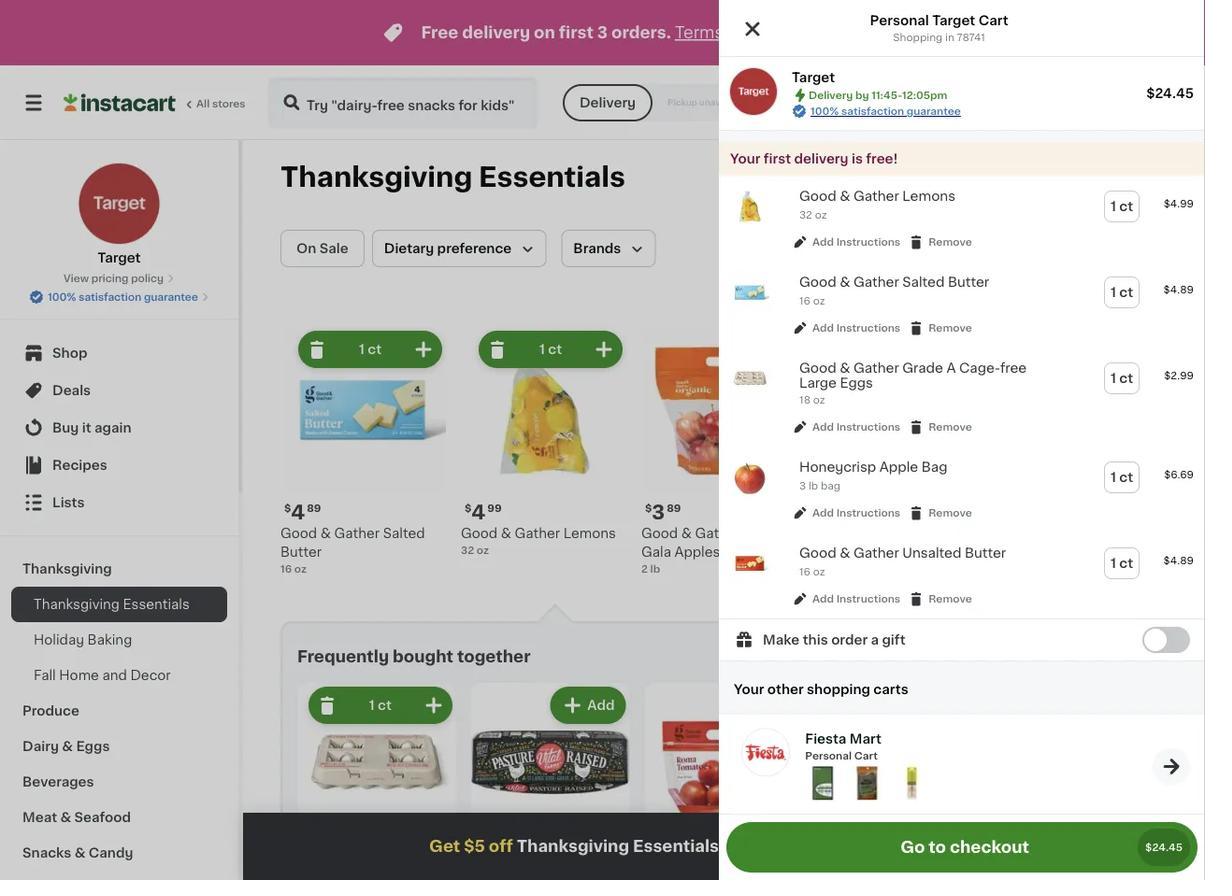 Task type: describe. For each thing, give the bounding box(es) containing it.
produce link
[[11, 694, 227, 729]]

delivery for delivery by 11:45-12:05pm
[[809, 90, 853, 101]]

apply.
[[728, 25, 777, 41]]

4 inside item carousel region
[[829, 852, 843, 872]]

7
[[482, 852, 494, 872]]

fed
[[1114, 527, 1139, 540]]

frequently
[[297, 649, 389, 665]]

gather inside good & gather organic honeycrisp apples 2 lb
[[876, 527, 921, 540]]

0 horizontal spatial target
[[98, 252, 141, 265]]

32 inside thanksgiving essentials main content
[[461, 546, 474, 556]]

instructions for unsalted
[[837, 594, 901, 605]]

11:49-
[[980, 96, 1022, 109]]

shop
[[52, 347, 87, 360]]

delivery by 11:49-12:09pm
[[894, 96, 1084, 109]]

19
[[666, 853, 678, 863]]

gather inside good & gather unsalted butter 16 oz
[[854, 547, 899, 560]]

16 for good & gather unsalted butter
[[799, 567, 811, 578]]

qualify.
[[850, 839, 909, 855]]

free delivery on first 3 orders. terms apply.
[[421, 25, 777, 41]]

thanksgiving inside the treatment tracker modal dialog
[[517, 839, 629, 855]]

butter inside 'kerrygold grass-fed salted butter sticks 8 oz'
[[1048, 546, 1089, 559]]

buy
[[52, 422, 79, 435]]

add instructions button for good & gather grade a cage-free large eggs
[[792, 419, 901, 436]]

shop link
[[11, 335, 227, 372]]

delivery button
[[563, 84, 653, 122]]

shopping
[[807, 683, 870, 696]]

get
[[429, 839, 460, 855]]

99 for 4
[[487, 504, 502, 514]]

checkout
[[950, 840, 1029, 856]]

add inside the treatment tracker modal dialog
[[732, 839, 765, 855]]

treatment tracker modal dialog
[[243, 813, 1205, 881]]

go to checkout
[[901, 840, 1029, 856]]

3 add button from the left
[[899, 689, 972, 723]]

fiesta mart personal cart
[[805, 733, 882, 761]]

make
[[763, 634, 800, 647]]

to inside the treatment tracker modal dialog
[[830, 839, 846, 855]]

1 vertical spatial delivery
[[794, 152, 849, 165]]

1 vertical spatial $24.45
[[1146, 843, 1183, 853]]

holiday baking link
[[11, 623, 227, 658]]

remove for good & gather lemons
[[929, 237, 972, 247]]

delivery by 11:45-12:05pm
[[809, 90, 948, 101]]

add instructions for 3
[[813, 508, 901, 519]]

& inside good & gather unsalted butter 16 oz
[[840, 547, 850, 560]]

$ 4 99
[[465, 503, 502, 522]]

salted for 8 oz
[[1002, 546, 1044, 559]]

add instructions button for good & gather lemons
[[792, 234, 901, 251]]

good & gather unsalted butter button
[[799, 546, 1006, 561]]

good & gather grade a cage-free large eggs image
[[730, 359, 770, 398]]

good & gather lemons 32 oz inside thanksgiving essentials main content
[[461, 527, 616, 556]]

good inside good & gather organic honeycrisp apples 2 lb
[[822, 527, 859, 540]]

orders.
[[612, 25, 671, 41]]

apples for 6
[[901, 546, 947, 559]]

apples for 3
[[675, 546, 720, 559]]

$6.69
[[1164, 470, 1194, 480]]

and
[[102, 669, 127, 683]]

target inside personal target cart shopping in 78741
[[932, 14, 975, 27]]

5
[[1154, 96, 1163, 109]]

remove for honeycrisp apple bag
[[929, 508, 972, 519]]

oz inside good & gather grade a cage-free large eggs 18 oz
[[813, 395, 825, 406]]

$ for $ 1 19
[[649, 853, 655, 863]]

recipes
[[52, 459, 107, 472]]

large
[[799, 377, 837, 390]]

produce
[[22, 705, 79, 718]]

add button for product group containing 1
[[726, 689, 798, 723]]

delivery inside limited time offer region
[[462, 25, 530, 41]]

product group containing honeycrisp apple bag
[[719, 447, 1205, 533]]

0 vertical spatial good & gather salted butter 16 oz
[[799, 276, 989, 306]]

12:05pm
[[902, 90, 948, 101]]

$4.89 for good & gather salted butter
[[1164, 285, 1194, 295]]

product group containing good & gather grade a cage-free large eggs
[[719, 348, 1205, 447]]

add button for product group containing 2
[[1073, 689, 1145, 723]]

meat
[[22, 812, 57, 825]]

good & gather unsalted butter 16 oz
[[799, 547, 1006, 578]]

grade
[[903, 362, 943, 375]]

$ 6 99
[[826, 503, 862, 522]]

in
[[945, 32, 954, 43]]

bought
[[393, 649, 453, 665]]

100% inside "link"
[[811, 106, 839, 116]]

product group containing good & gather lemons
[[719, 176, 1205, 262]]

1 horizontal spatial 100% satisfaction guarantee
[[811, 106, 961, 116]]

thanksgiving up the holiday baking
[[34, 598, 120, 612]]

baking
[[87, 634, 132, 647]]

lb inside the honeycrisp apple bag 3 lb bag
[[809, 481, 818, 492]]

frequently bought together
[[297, 649, 531, 665]]

satisfaction inside button
[[79, 292, 141, 302]]

4 for good & gather salted butter
[[291, 503, 305, 522]]

oz inside good & gather unsalted butter 16 oz
[[813, 567, 825, 578]]

is
[[852, 152, 863, 165]]

remove button for good & gather unsalted butter
[[908, 591, 972, 608]]

100% satisfaction guarantee button
[[29, 286, 209, 305]]

good & gather grade a cage-free large eggs button
[[799, 361, 1061, 391]]

essentials inside the treatment tracker modal dialog
[[633, 839, 719, 855]]

limited time offer region
[[0, 0, 1164, 65]]

personal inside "fiesta mart personal cart"
[[805, 751, 852, 761]]

sticks
[[1092, 546, 1132, 559]]

ct inside item carousel region
[[378, 699, 392, 712]]

your for your other shopping carts
[[734, 683, 764, 696]]

instructions for salted
[[837, 323, 901, 333]]

product group containing 6
[[822, 327, 987, 577]]

lists link
[[11, 484, 227, 522]]

delivery for delivery by 11:49-12:09pm
[[894, 96, 954, 109]]

section inside thanksgiving essentials main content
[[281, 622, 1177, 881]]

free
[[421, 25, 459, 41]]

1 horizontal spatial to
[[929, 840, 946, 856]]

remove for good & gather grade a cage-free large eggs
[[929, 422, 972, 433]]

3 inside the honeycrisp apple bag 3 lb bag
[[799, 481, 806, 492]]

100% satisfaction guarantee link
[[811, 104, 961, 119]]

1 horizontal spatial 32
[[799, 210, 812, 220]]

oz down $ 4 99 on the bottom of page
[[477, 546, 489, 556]]

1 ct button for good & gather salted butter
[[1105, 278, 1139, 308]]

1 ct inside item carousel region
[[369, 699, 392, 712]]

honeycrisp apple bag 3 lb bag
[[799, 461, 948, 492]]

go to cart image
[[1160, 756, 1183, 778]]

personal inside personal target cart shopping in 78741
[[870, 14, 929, 27]]

honeycrisp apple bag button
[[799, 460, 948, 475]]

together
[[457, 649, 531, 665]]

order
[[831, 634, 868, 647]]

first inside limited time offer region
[[559, 25, 594, 41]]

dairy & eggs link
[[11, 729, 227, 765]]

$ for $ 4 89
[[284, 504, 291, 514]]

& inside good & gather organic honeycrisp apples 2 lb
[[862, 527, 872, 540]]

remove button for honeycrisp apple bag
[[908, 505, 972, 522]]

policy
[[131, 273, 164, 284]]

dairy & eggs
[[22, 741, 110, 754]]

sale
[[320, 242, 349, 255]]

essentials inside thanksgiving essentials link
[[123, 598, 190, 612]]

$ for $ 4 99
[[465, 504, 472, 514]]

it
[[82, 422, 91, 435]]

bag
[[922, 461, 948, 474]]

holiday
[[34, 634, 84, 647]]

top flight memo book image
[[805, 767, 839, 801]]

instructions for grade
[[837, 422, 901, 433]]

oz inside 'kerrygold grass-fed salted butter sticks 8 oz'
[[1012, 564, 1024, 575]]

cart inside "fiesta mart personal cart"
[[854, 751, 878, 761]]

& inside the meat & seafood link
[[60, 812, 71, 825]]

& inside dairy & eggs link
[[62, 741, 73, 754]]

instacart logo image
[[64, 92, 176, 114]]

78741 inside popup button
[[816, 96, 856, 109]]

guarantee inside "link"
[[907, 106, 961, 116]]

all
[[196, 99, 210, 109]]

a
[[947, 362, 956, 375]]

butter down $ 4 89
[[281, 546, 322, 559]]

thanksgiving link
[[11, 552, 227, 587]]

78741 button
[[786, 77, 898, 129]]

view
[[63, 273, 89, 284]]

gala
[[641, 546, 671, 559]]

butter inside good & gather unsalted butter 16 oz
[[965, 547, 1006, 560]]

fall
[[34, 669, 56, 683]]

$4.89 for good & gather unsalted butter
[[1164, 556, 1194, 566]]

1 vertical spatial eggs
[[76, 741, 110, 754]]

product group containing kerrygold grass-fed salted butter sticks
[[1002, 327, 1168, 577]]

remove button for good & gather grade a cage-free large eggs
[[908, 419, 972, 436]]

1 ct button for honeycrisp apple bag
[[1105, 463, 1139, 493]]

thanksgiving up thanksgiving essentials link at the bottom left of the page
[[22, 563, 112, 576]]

good inside good & gather grade a cage-free large eggs 18 oz
[[799, 362, 837, 375]]

all stores
[[196, 99, 246, 109]]

1 ct button for good & gather grade a cage-free large eggs
[[1105, 364, 1139, 394]]

oz down $ 4 89
[[294, 564, 307, 575]]

$25.00
[[769, 839, 825, 855]]

kerrygold grass-fed salted butter sticks 8 oz
[[1002, 527, 1139, 575]]

lemons inside product group
[[903, 190, 956, 203]]

product group containing 7
[[471, 684, 630, 881]]

delivery inside button
[[580, 96, 636, 109]]

1 horizontal spatial good & gather lemons 32 oz
[[799, 190, 956, 220]]

again
[[94, 422, 132, 435]]

by for 11:49-
[[958, 96, 976, 109]]

$4.99
[[1164, 199, 1194, 209]]

organic for 3
[[744, 527, 796, 540]]

6
[[832, 503, 846, 522]]

cage-
[[959, 362, 1000, 375]]

terms apply. link
[[675, 25, 777, 41]]

target logo image
[[78, 163, 160, 245]]

$ 2 99
[[996, 852, 1032, 872]]

add instructions for grade
[[813, 422, 901, 433]]

unsalted
[[903, 547, 962, 560]]

1 vertical spatial salted
[[383, 527, 425, 540]]

bag
[[821, 481, 841, 492]]

dixon ticonderoga company dixon pencils, no. 2 hb image
[[895, 767, 929, 801]]

lemons inside thanksgiving essentials main content
[[564, 527, 616, 540]]



Task type: locate. For each thing, give the bounding box(es) containing it.
guarantee down 12:05pm
[[907, 106, 961, 116]]

16 for good & gather salted butter
[[799, 296, 811, 306]]

add button
[[552, 689, 624, 723], [726, 689, 798, 723], [899, 689, 972, 723], [1073, 689, 1145, 723]]

oz down the "your first delivery is free!" on the top of page
[[815, 210, 827, 220]]

3 instructions from the top
[[837, 422, 901, 433]]

2 remove button from the top
[[908, 320, 972, 337]]

0 horizontal spatial delivery
[[462, 25, 530, 41]]

product group
[[719, 176, 1205, 262], [719, 262, 1205, 348], [719, 348, 1205, 447], [719, 447, 1205, 533], [719, 533, 1205, 619]]

lb for 3
[[650, 564, 660, 575]]

2 horizontal spatial salted
[[1002, 546, 1044, 559]]

good & gather salted butter 16 oz down $ 4 89
[[281, 527, 425, 575]]

0 horizontal spatial 3
[[597, 25, 608, 41]]

4 1 ct button from the top
[[1105, 463, 1139, 493]]

1 vertical spatial 32
[[461, 546, 474, 556]]

remove button up a
[[908, 320, 972, 337]]

0 vertical spatial essentials
[[479, 164, 625, 191]]

$ inside $ 6 99
[[826, 504, 832, 514]]

None search field
[[267, 77, 539, 129]]

4 add instructions from the top
[[813, 508, 901, 519]]

product group containing 1 ct
[[297, 684, 456, 881]]

section containing 7
[[281, 622, 1177, 881]]

thanksgiving essentials inside main content
[[281, 164, 625, 191]]

& inside good & gather organic gala apples 2 lb
[[681, 527, 692, 540]]

1 horizontal spatial satisfaction
[[842, 106, 904, 116]]

1 horizontal spatial cart
[[979, 14, 1009, 27]]

1 $4.89 from the top
[[1164, 285, 1194, 295]]

$
[[284, 504, 291, 514], [465, 504, 472, 514], [645, 504, 652, 514], [826, 504, 832, 514], [475, 853, 482, 863], [649, 853, 655, 863], [996, 853, 1003, 863]]

1 horizontal spatial good & gather salted butter 16 oz
[[799, 276, 989, 306]]

section
[[281, 622, 1177, 881]]

5 add instructions from the top
[[813, 594, 901, 605]]

16 right the good & gather salted butter icon
[[799, 296, 811, 306]]

$ inside $ 2 99
[[996, 853, 1003, 863]]

remove up bag
[[929, 422, 972, 433]]

essentials left "•"
[[633, 839, 719, 855]]

oz right the good & gather salted butter icon
[[813, 296, 825, 306]]

1 vertical spatial 78741
[[816, 96, 856, 109]]

0 horizontal spatial thanksgiving essentials
[[34, 598, 190, 612]]

deals link
[[11, 372, 227, 410]]

$ for $ 6 99
[[826, 504, 832, 514]]

item carousel region
[[297, 676, 1177, 881]]

good & gather salted butter 16 oz
[[799, 276, 989, 306], [281, 527, 425, 575]]

increment quantity of good & gather lemons image
[[593, 338, 615, 361]]

apples inside good & gather organic honeycrisp apples 2 lb
[[901, 546, 947, 559]]

add button for product group containing 7
[[552, 689, 624, 723]]

guarantee
[[907, 106, 961, 116], [144, 292, 198, 302]]

89 inside $ 4 89
[[307, 504, 321, 514]]

add instructions down bag
[[813, 508, 901, 519]]

2 add instructions from the top
[[813, 323, 901, 333]]

1 vertical spatial lemons
[[564, 527, 616, 540]]

target right target "image"
[[792, 71, 835, 84]]

1 horizontal spatial 89
[[495, 853, 510, 863]]

100% down view
[[48, 292, 76, 302]]

2 vertical spatial 3
[[652, 503, 665, 522]]

add instructions for salted
[[813, 323, 901, 333]]

100% inside button
[[48, 292, 76, 302]]

$ inside $ 3 89
[[645, 504, 652, 514]]

add instructions up honeycrisp apple bag "button"
[[813, 422, 901, 433]]

1 vertical spatial essentials
[[123, 598, 190, 612]]

1 apples from the left
[[675, 546, 720, 559]]

1 vertical spatial 100% satisfaction guarantee
[[48, 292, 198, 302]]

0 vertical spatial honeycrisp
[[799, 461, 876, 474]]

remove button down unsalted
[[908, 591, 972, 608]]

thanksgiving right off
[[517, 839, 629, 855]]

personal target cart shopping in 78741
[[870, 14, 1009, 43]]

5 1 ct button from the top
[[1105, 549, 1139, 579]]

2 horizontal spatial 99
[[1017, 853, 1032, 863]]

product group containing 1
[[645, 684, 804, 881]]

$ for $ 3 89
[[645, 504, 652, 514]]

4 remove button from the top
[[908, 505, 972, 522]]

1 horizontal spatial 100%
[[811, 106, 839, 116]]

2 instructions from the top
[[837, 323, 901, 333]]

3 inside limited time offer region
[[597, 25, 608, 41]]

honeycrisp inside good & gather organic honeycrisp apples 2 lb
[[822, 546, 898, 559]]

1 horizontal spatial lemons
[[903, 190, 956, 203]]

0 horizontal spatial 4
[[291, 503, 305, 522]]

0 vertical spatial 3
[[597, 25, 608, 41]]

delivery
[[809, 90, 853, 101], [894, 96, 954, 109], [580, 96, 636, 109]]

1 horizontal spatial 2
[[822, 564, 828, 575]]

add instructions button for good & gather salted butter
[[792, 320, 901, 337]]

1 ct button for good & gather lemons
[[1105, 192, 1139, 222]]

fall home and decor
[[34, 669, 171, 683]]

eggs inside good & gather grade a cage-free large eggs 18 oz
[[840, 377, 873, 390]]

1 ct
[[1111, 200, 1133, 213], [1111, 286, 1133, 299], [359, 343, 382, 356], [539, 343, 562, 356], [1111, 372, 1133, 385], [1111, 471, 1133, 485], [1111, 557, 1133, 571], [369, 699, 392, 712]]

1 horizontal spatial salted
[[903, 276, 945, 289]]

3 1 ct button from the top
[[1105, 364, 1139, 394]]

99 inside $ 6 99
[[848, 504, 862, 514]]

0 horizontal spatial satisfaction
[[79, 292, 141, 302]]

2 for 6
[[822, 564, 828, 575]]

0 horizontal spatial lemons
[[564, 527, 616, 540]]

$ inside $ 1 19
[[649, 853, 655, 863]]

2 vertical spatial salted
[[1002, 546, 1044, 559]]

0 vertical spatial 100% satisfaction guarantee
[[811, 106, 961, 116]]

11:45-
[[872, 90, 902, 101]]

0 horizontal spatial cart
[[854, 751, 878, 761]]

fiesta
[[805, 733, 846, 746]]

go to cart element
[[1153, 748, 1190, 786]]

good & gather lemons 32 oz down $ 4 99 on the bottom of page
[[461, 527, 616, 556]]

$ 1 19
[[649, 852, 678, 872]]

delivery
[[462, 25, 530, 41], [794, 152, 849, 165]]

1 add button from the left
[[552, 689, 624, 723]]

target up in
[[932, 14, 975, 27]]

add instructions button up large
[[792, 320, 901, 337]]

& inside good & gather grade a cage-free large eggs 18 oz
[[840, 362, 850, 375]]

good & gather lemons image
[[730, 187, 770, 226]]

1 add instructions from the top
[[813, 237, 901, 247]]

lb down gala
[[650, 564, 660, 575]]

by left 11:49-
[[958, 96, 976, 109]]

essentials down thanksgiving link
[[123, 598, 190, 612]]

0 vertical spatial eggs
[[840, 377, 873, 390]]

89 for 3
[[667, 504, 681, 514]]

1 horizontal spatial personal
[[870, 14, 929, 27]]

2 $4.89 from the top
[[1164, 556, 1194, 566]]

2 add button from the left
[[726, 689, 798, 723]]

0 horizontal spatial 100% satisfaction guarantee
[[48, 292, 198, 302]]

to right go
[[929, 840, 946, 856]]

butter down grass-
[[1048, 546, 1089, 559]]

100% satisfaction guarantee
[[811, 106, 961, 116], [48, 292, 198, 302]]

gather inside good & gather organic gala apples 2 lb
[[695, 527, 741, 540]]

eggs right large
[[840, 377, 873, 390]]

1 vertical spatial $4.89
[[1164, 556, 1194, 566]]

good & gather lemons 32 oz down the free!
[[799, 190, 956, 220]]

honeycrisp down $ 6 99
[[822, 546, 898, 559]]

increment quantity of good & gather salted butter image
[[412, 338, 435, 361]]

lb left bag
[[809, 481, 818, 492]]

grass-
[[1070, 527, 1114, 540]]

oz right 8
[[1012, 564, 1024, 575]]

16 inside thanksgiving essentials main content
[[281, 564, 292, 575]]

$2.99
[[1164, 371, 1194, 381]]

off
[[489, 839, 513, 855]]

5 instructions from the top
[[837, 594, 901, 605]]

100% satisfaction guarantee down 11:45-
[[811, 106, 961, 116]]

product group containing good & gather unsalted butter
[[719, 533, 1205, 619]]

0 horizontal spatial 2
[[641, 564, 648, 575]]

1 vertical spatial first
[[764, 152, 791, 165]]

remove for good & gather salted butter
[[929, 323, 972, 333]]

remove button up good & gather salted butter button
[[908, 234, 972, 251]]

2 horizontal spatial lb
[[831, 564, 841, 575]]

oz right 18
[[813, 395, 825, 406]]

32 down $ 4 99 on the bottom of page
[[461, 546, 474, 556]]

instructions down the honeycrisp apple bag 3 lb bag
[[837, 508, 901, 519]]

89 for 7
[[495, 853, 510, 863]]

by
[[855, 90, 869, 101], [958, 96, 976, 109]]

1 vertical spatial 100%
[[48, 292, 76, 302]]

4 product group from the top
[[719, 447, 1205, 533]]

2 horizontal spatial delivery
[[894, 96, 954, 109]]

$ 7 89
[[475, 852, 510, 872]]

instructions
[[837, 237, 901, 247], [837, 323, 901, 333], [837, 422, 901, 433], [837, 508, 901, 519], [837, 594, 901, 605]]

target image
[[730, 68, 777, 115]]

2 apples from the left
[[901, 546, 947, 559]]

32 right "good & gather lemons" icon
[[799, 210, 812, 220]]

1 horizontal spatial essentials
[[479, 164, 625, 191]]

2 horizontal spatial 3
[[799, 481, 806, 492]]

2 inside good & gather organic gala apples 2 lb
[[641, 564, 648, 575]]

2 inside good & gather organic honeycrisp apples 2 lb
[[822, 564, 828, 575]]

remove good & gather salted butter image
[[306, 338, 328, 361]]

get $5 off thanksgiving essentials • add $25.00 to qualify.
[[429, 839, 909, 855]]

by for 11:45-
[[855, 90, 869, 101]]

89 inside $ 3 89
[[667, 504, 681, 514]]

add instructions button up order
[[792, 591, 901, 608]]

1 remove button from the top
[[908, 234, 972, 251]]

gather
[[854, 190, 899, 203], [854, 276, 899, 289], [854, 362, 899, 375], [334, 527, 380, 540], [515, 527, 560, 540], [695, 527, 741, 540], [876, 527, 921, 540], [854, 547, 899, 560]]

cart up delivery by 11:49-12:09pm on the right
[[979, 14, 1009, 27]]

instructions down good & gather lemons button at the top of page
[[837, 237, 901, 247]]

0 vertical spatial guarantee
[[907, 106, 961, 116]]

2 remove from the top
[[929, 323, 972, 333]]

your left other
[[734, 683, 764, 696]]

2 product group from the top
[[719, 262, 1205, 348]]

gather inside good & gather grade a cage-free large eggs 18 oz
[[854, 362, 899, 375]]

0 horizontal spatial salted
[[383, 527, 425, 540]]

deals
[[52, 384, 91, 397]]

$ for $ 2 99
[[996, 853, 1003, 863]]

good & gather salted butter 16 oz up grade in the top right of the page
[[799, 276, 989, 306]]

89 for 4
[[307, 504, 321, 514]]

lb inside good & gather organic gala apples 2 lb
[[650, 564, 660, 575]]

4 for good & gather lemons
[[472, 503, 486, 522]]

target link
[[78, 163, 160, 267]]

0 vertical spatial satisfaction
[[842, 106, 904, 116]]

candy
[[89, 847, 133, 860]]

add instructions button up honeycrisp apple bag "button"
[[792, 419, 901, 436]]

organic
[[744, 527, 796, 540], [924, 527, 977, 540]]

4 add button from the left
[[1073, 689, 1145, 723]]

items in cart element
[[805, 767, 929, 805]]

your up "good & gather lemons" icon
[[730, 152, 761, 165]]

remove up unsalted
[[929, 508, 972, 519]]

add instructions
[[813, 237, 901, 247], [813, 323, 901, 333], [813, 422, 901, 433], [813, 508, 901, 519], [813, 594, 901, 605]]

thanksgiving essentials link
[[11, 587, 227, 623]]

$ inside $ 4 99
[[465, 504, 472, 514]]

1 ct button for good & gather unsalted butter
[[1105, 549, 1139, 579]]

0 horizontal spatial organic
[[744, 527, 796, 540]]

thanksgiving essentials main content
[[243, 140, 1205, 881]]

your for your first delivery is free!
[[730, 152, 761, 165]]

0 horizontal spatial good & gather salted butter 16 oz
[[281, 527, 425, 575]]

good inside good & gather unsalted butter 16 oz
[[799, 547, 837, 560]]

$5
[[464, 839, 485, 855]]

2
[[641, 564, 648, 575], [822, 564, 828, 575], [1003, 852, 1015, 872]]

good & gather salted butter 16 oz inside thanksgiving essentials main content
[[281, 527, 425, 575]]

1 product group from the top
[[719, 176, 1205, 262]]

remove button for good & gather salted butter
[[908, 320, 972, 337]]

add instructions for lemons
[[813, 237, 901, 247]]

1 instructions from the top
[[837, 237, 901, 247]]

0 vertical spatial good & gather lemons 32 oz
[[799, 190, 956, 220]]

a
[[871, 634, 879, 647]]

fall home and decor link
[[11, 658, 227, 694]]

apples inside good & gather organic gala apples 2 lb
[[675, 546, 720, 559]]

butter up cage-
[[948, 276, 989, 289]]

& inside the snacks & candy link
[[75, 847, 85, 860]]

5 remove from the top
[[929, 594, 972, 605]]

100%
[[811, 106, 839, 116], [48, 292, 76, 302]]

add instructions down good & gather lemons button at the top of page
[[813, 237, 901, 247]]

good & gather salted butter button
[[799, 275, 989, 290]]

•
[[723, 839, 729, 854]]

1 remove from the top
[[929, 237, 972, 247]]

1 horizontal spatial target
[[792, 71, 835, 84]]

guarantee down policy
[[144, 292, 198, 302]]

more button
[[924, 832, 997, 862]]

butter up 8
[[965, 547, 1006, 560]]

mart
[[850, 733, 882, 746]]

2 down gala
[[641, 564, 648, 575]]

16 down $ 4 89
[[281, 564, 292, 575]]

stores
[[212, 99, 246, 109]]

2 1 ct button from the top
[[1105, 278, 1139, 308]]

remove button up unsalted
[[908, 505, 972, 522]]

1 horizontal spatial 3
[[652, 503, 665, 522]]

0 horizontal spatial first
[[559, 25, 594, 41]]

100% satisfaction guarantee inside button
[[48, 292, 198, 302]]

3
[[597, 25, 608, 41], [799, 481, 806, 492], [652, 503, 665, 522]]

0 vertical spatial thanksgiving essentials
[[281, 164, 625, 191]]

2 horizontal spatial 4
[[829, 852, 843, 872]]

satisfaction inside "link"
[[842, 106, 904, 116]]

personal up shopping
[[870, 14, 929, 27]]

1 organic from the left
[[744, 527, 796, 540]]

salted for 16 oz
[[903, 276, 945, 289]]

5 product group from the top
[[719, 533, 1205, 619]]

3 add instructions button from the top
[[792, 419, 901, 436]]

lb inside good & gather organic honeycrisp apples 2 lb
[[831, 564, 841, 575]]

99 for 2
[[1017, 853, 1032, 863]]

$ inside $ 4 89
[[284, 504, 291, 514]]

instructions up a
[[837, 594, 901, 605]]

your first delivery is free!
[[730, 152, 898, 165]]

view pricing policy
[[63, 273, 164, 284]]

first up "good & gather lemons" icon
[[764, 152, 791, 165]]

seafood
[[74, 812, 131, 825]]

$ 4 89
[[284, 503, 321, 522]]

0 vertical spatial first
[[559, 25, 594, 41]]

add instructions up order
[[813, 594, 901, 605]]

16 right good & gather unsalted butter icon
[[799, 567, 811, 578]]

good inside good & gather organic gala apples 2 lb
[[641, 527, 678, 540]]

5 remove button from the top
[[908, 591, 972, 608]]

0 vertical spatial 78741
[[957, 32, 985, 43]]

2 horizontal spatial target
[[932, 14, 975, 27]]

product group containing 3
[[641, 327, 807, 577]]

remove for good & gather unsalted butter
[[929, 594, 972, 605]]

organic inside good & gather organic honeycrisp apples 2 lb
[[924, 527, 977, 540]]

organic for 6
[[924, 527, 977, 540]]

0 horizontal spatial eggs
[[76, 741, 110, 754]]

organic inside good & gather organic gala apples 2 lb
[[744, 527, 796, 540]]

cart inside personal target cart shopping in 78741
[[979, 14, 1009, 27]]

lb down 6 at right bottom
[[831, 564, 841, 575]]

0 horizontal spatial 78741
[[816, 96, 856, 109]]

0 vertical spatial $24.45
[[1147, 87, 1194, 100]]

0 horizontal spatial 99
[[487, 504, 502, 514]]

good & gather unsalted butter image
[[730, 544, 770, 584]]

personal down fiesta
[[805, 751, 852, 761]]

$24.45
[[1147, 87, 1194, 100], [1146, 843, 1183, 853]]

on sale button
[[281, 230, 364, 267]]

1 horizontal spatial delivery
[[794, 152, 849, 165]]

3 remove from the top
[[929, 422, 972, 433]]

1 vertical spatial thanksgiving essentials
[[34, 598, 190, 612]]

oz up this
[[813, 567, 825, 578]]

delivery left on
[[462, 25, 530, 41]]

0 horizontal spatial lb
[[650, 564, 660, 575]]

remove button up bag
[[908, 419, 972, 436]]

by left 11:45-
[[855, 90, 869, 101]]

eggs down produce link
[[76, 741, 110, 754]]

2 right more on the bottom
[[1003, 852, 1015, 872]]

lb for 6
[[831, 564, 841, 575]]

2 horizontal spatial essentials
[[633, 839, 719, 855]]

$2.99 element
[[297, 850, 456, 874]]

good & gather grade a cage-free large eggs 18 oz
[[799, 362, 1027, 406]]

increment quantity of good & gather grade a cage-free large eggs image
[[422, 695, 445, 717]]

1 horizontal spatial thanksgiving essentials
[[281, 164, 625, 191]]

$ for $ 7 89
[[475, 853, 482, 863]]

view pricing policy link
[[63, 271, 175, 286]]

to right the $25.00
[[830, 839, 846, 855]]

1 horizontal spatial lb
[[809, 481, 818, 492]]

1 horizontal spatial first
[[764, 152, 791, 165]]

instructions for 3
[[837, 508, 901, 519]]

delivery left is
[[794, 152, 849, 165]]

bic ball pens, black ink, xtra life, medium image
[[850, 767, 884, 801]]

1 vertical spatial target
[[792, 71, 835, 84]]

satisfaction down "delivery by 11:45-12:05pm"
[[842, 106, 904, 116]]

salted inside 'kerrygold grass-fed salted butter sticks 8 oz'
[[1002, 546, 1044, 559]]

target up view pricing policy "link"
[[98, 252, 141, 265]]

essentials down delivery button
[[479, 164, 625, 191]]

satisfaction down pricing
[[79, 292, 141, 302]]

go
[[901, 840, 925, 856]]

1 vertical spatial your
[[734, 683, 764, 696]]

32
[[799, 210, 812, 220], [461, 546, 474, 556]]

89
[[307, 504, 321, 514], [667, 504, 681, 514], [495, 853, 510, 863]]

remove up a
[[929, 323, 972, 333]]

snacks & candy link
[[11, 836, 227, 871]]

honeycrisp up bag
[[799, 461, 876, 474]]

honeycrisp apple bag image
[[730, 458, 770, 498]]

0 horizontal spatial to
[[830, 839, 846, 855]]

1 horizontal spatial 78741
[[957, 32, 985, 43]]

4 instructions from the top
[[837, 508, 901, 519]]

99 for 6
[[848, 504, 862, 514]]

0 horizontal spatial guarantee
[[144, 292, 198, 302]]

remove down unsalted
[[929, 594, 972, 605]]

dairy
[[22, 741, 59, 754]]

5 add instructions button from the top
[[792, 591, 901, 608]]

thanksgiving up sale
[[281, 164, 472, 191]]

good & gather salted butter image
[[730, 273, 770, 312]]

instructions up honeycrisp apple bag "button"
[[837, 422, 901, 433]]

service type group
[[563, 84, 764, 122]]

instructions down good & gather salted butter button
[[837, 323, 901, 333]]

2 down $ 6 99
[[822, 564, 828, 575]]

0 vertical spatial your
[[730, 152, 761, 165]]

add instructions down good & gather salted butter button
[[813, 323, 901, 333]]

delivery inside "link"
[[894, 96, 954, 109]]

1 vertical spatial good & gather salted butter 16 oz
[[281, 527, 425, 575]]

on
[[534, 25, 555, 41]]

decor
[[130, 669, 171, 683]]

guarantee inside button
[[144, 292, 198, 302]]

1 horizontal spatial guarantee
[[907, 106, 961, 116]]

8
[[1002, 564, 1009, 575]]

3 remove button from the top
[[908, 419, 972, 436]]

2 organic from the left
[[924, 527, 977, 540]]

1 horizontal spatial 4
[[472, 503, 486, 522]]

1 vertical spatial personal
[[805, 751, 852, 761]]

2 horizontal spatial 89
[[667, 504, 681, 514]]

0 horizontal spatial 32
[[461, 546, 474, 556]]

oz
[[815, 210, 827, 220], [813, 296, 825, 306], [813, 395, 825, 406], [477, 546, 489, 556], [294, 564, 307, 575], [1012, 564, 1024, 575], [813, 567, 825, 578]]

1 vertical spatial 3
[[799, 481, 806, 492]]

your other shopping carts
[[734, 683, 909, 696]]

3 add instructions from the top
[[813, 422, 901, 433]]

$4.89 right sticks on the bottom of page
[[1164, 556, 1194, 566]]

add instructions for unsalted
[[813, 594, 901, 605]]

recipes link
[[11, 447, 227, 484]]

remove button for good & gather lemons
[[908, 234, 972, 251]]

0 horizontal spatial apples
[[675, 546, 720, 559]]

delivery by 11:49-12:09pm link
[[864, 92, 1084, 114]]

1 horizontal spatial eggs
[[840, 377, 873, 390]]

18
[[799, 395, 811, 406]]

$4.89 down $4.99
[[1164, 285, 1194, 295]]

first right on
[[559, 25, 594, 41]]

to
[[830, 839, 846, 855], [929, 840, 946, 856]]

honeycrisp
[[799, 461, 876, 474], [822, 546, 898, 559]]

100% satisfaction guarantee down view pricing policy "link"
[[48, 292, 198, 302]]

remove good & gather lemons image
[[486, 338, 509, 361]]

1 horizontal spatial organic
[[924, 527, 977, 540]]

1 vertical spatial cart
[[854, 751, 878, 761]]

99 inside $ 2 99
[[1017, 853, 1032, 863]]

4 remove from the top
[[929, 508, 972, 519]]

1 vertical spatial good & gather lemons 32 oz
[[461, 527, 616, 556]]

99 inside $ 4 99
[[487, 504, 502, 514]]

product group containing good & gather salted butter
[[719, 262, 1205, 348]]

0 horizontal spatial 89
[[307, 504, 321, 514]]

100% up the "your first delivery is free!" on the top of page
[[811, 106, 839, 116]]

product group
[[281, 327, 446, 577], [461, 327, 626, 558], [641, 327, 807, 577], [822, 327, 987, 577], [1002, 327, 1168, 577], [297, 684, 456, 881], [471, 684, 630, 881], [645, 684, 804, 881], [819, 684, 977, 881], [992, 684, 1151, 881]]

1 horizontal spatial delivery
[[809, 90, 853, 101]]

2 for 3
[[641, 564, 648, 575]]

beverages link
[[11, 765, 227, 800]]

1 1 ct button from the top
[[1105, 192, 1139, 222]]

instructions for lemons
[[837, 237, 901, 247]]

1 horizontal spatial by
[[958, 96, 976, 109]]

thanksgiving
[[281, 164, 472, 191], [22, 563, 112, 576], [34, 598, 120, 612], [517, 839, 629, 855]]

good & gather lemons 32 oz
[[799, 190, 956, 220], [461, 527, 616, 556]]

cart down mart
[[854, 751, 878, 761]]

0 vertical spatial $4.89
[[1164, 285, 1194, 295]]

organic up good & gather unsalted butter icon
[[744, 527, 796, 540]]

0 vertical spatial personal
[[870, 14, 929, 27]]

all stores link
[[64, 77, 247, 129]]

2 add instructions button from the top
[[792, 320, 901, 337]]

product group containing 2
[[992, 684, 1151, 881]]

89 inside $ 7 89
[[495, 853, 510, 863]]

4 add instructions button from the top
[[792, 505, 901, 522]]

3 up gala
[[652, 503, 665, 522]]

16 inside good & gather unsalted butter 16 oz
[[799, 567, 811, 578]]

2 inside item carousel region
[[1003, 852, 1015, 872]]

pricing
[[91, 273, 128, 284]]

home
[[59, 669, 99, 683]]

78741 inside personal target cart shopping in 78741
[[957, 32, 985, 43]]

add instructions button down bag
[[792, 505, 901, 522]]

organic up unsalted
[[924, 527, 977, 540]]

78741 right in
[[957, 32, 985, 43]]

shopping
[[893, 32, 943, 43]]

2 horizontal spatial 2
[[1003, 852, 1015, 872]]

add instructions button for honeycrisp apple bag
[[792, 505, 901, 522]]

1 add instructions button from the top
[[792, 234, 901, 251]]

remove up good & gather salted butter button
[[929, 237, 972, 247]]

terms
[[675, 25, 724, 41]]

78741 left 11:45-
[[816, 96, 856, 109]]

$ inside $ 7 89
[[475, 853, 482, 863]]

3 left orders.
[[597, 25, 608, 41]]

add instructions button down good & gather lemons button at the top of page
[[792, 234, 901, 251]]

3 left bag
[[799, 481, 806, 492]]

add instructions button for good & gather unsalted butter
[[792, 591, 901, 608]]

0 horizontal spatial delivery
[[580, 96, 636, 109]]

remove good & gather grade a cage-free large eggs image
[[316, 695, 338, 717]]

honeycrisp inside the honeycrisp apple bag 3 lb bag
[[799, 461, 876, 474]]

by inside "link"
[[958, 96, 976, 109]]

2 vertical spatial essentials
[[633, 839, 719, 855]]

1 vertical spatial honeycrisp
[[822, 546, 898, 559]]

1 horizontal spatial apples
[[901, 546, 947, 559]]

3 product group from the top
[[719, 348, 1205, 447]]

3 inside product group
[[652, 503, 665, 522]]

0 vertical spatial 100%
[[811, 106, 839, 116]]



Task type: vqa. For each thing, say whether or not it's contained in the screenshot.


